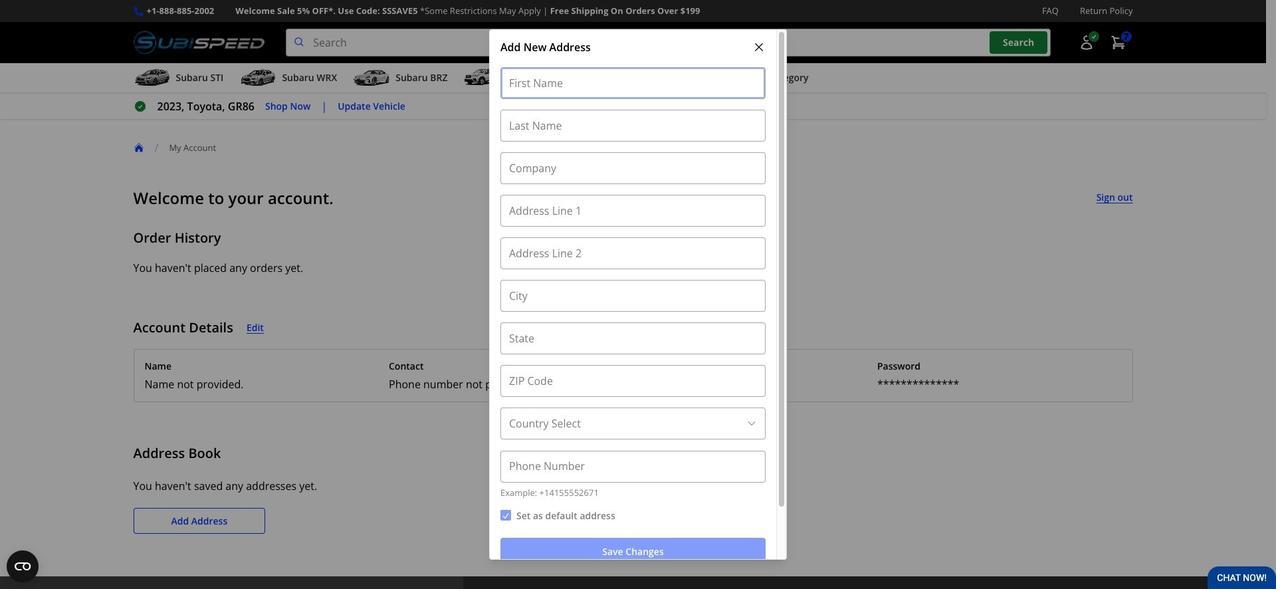 Task type: vqa. For each thing, say whether or not it's contained in the screenshot.
WRITE A REVIEW
no



Task type: describe. For each thing, give the bounding box(es) containing it.
Country Select button
[[501, 408, 766, 440]]

Company text field
[[501, 153, 766, 184]]

Zip text field
[[501, 365, 766, 397]]

Address Line 2 text field
[[501, 238, 766, 270]]

close popup image
[[753, 41, 766, 54]]

search input field
[[286, 29, 1051, 57]]



Task type: locate. For each thing, give the bounding box(es) containing it.
None button
[[501, 511, 511, 521]]

Phone field
[[501, 451, 766, 483]]

open widget image
[[7, 551, 39, 583]]

State text field
[[501, 323, 766, 355]]

Address Line 1 text field
[[501, 195, 766, 227]]

City text field
[[501, 280, 766, 312]]

Last Name text field
[[501, 110, 766, 142]]

country select image
[[747, 419, 758, 429]]

First name text field
[[501, 67, 766, 99]]



